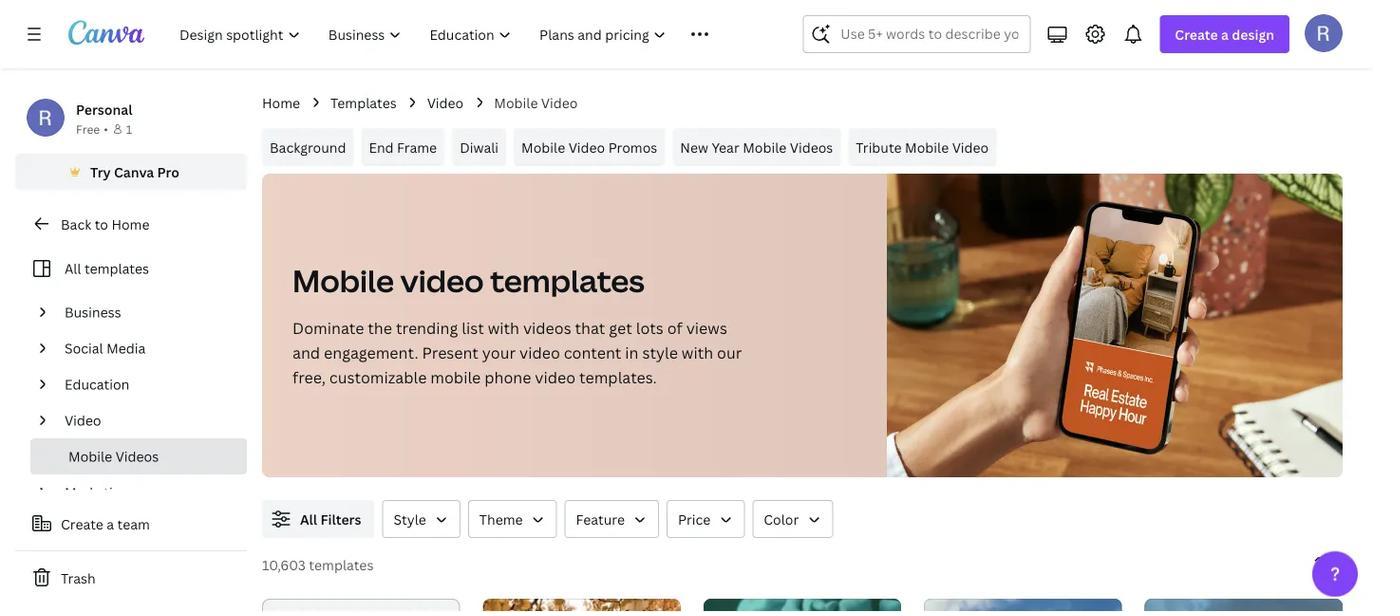 Task type: locate. For each thing, give the bounding box(es) containing it.
video link up mobile videos
[[57, 403, 236, 439]]

try canva pro button
[[15, 154, 247, 190]]

trending
[[396, 318, 458, 339]]

None search field
[[803, 15, 1031, 53]]

with
[[488, 318, 520, 339], [682, 343, 714, 363]]

1 vertical spatial a
[[107, 515, 114, 534]]

templates
[[331, 94, 397, 112]]

0 vertical spatial create
[[1176, 25, 1219, 43]]

with down "views" at the bottom of page
[[682, 343, 714, 363]]

templates for all templates
[[85, 260, 149, 278]]

templates link
[[331, 92, 397, 113]]

create down the marketing
[[61, 515, 103, 534]]

1 horizontal spatial video link
[[427, 92, 464, 113]]

home right to
[[112, 215, 150, 233]]

video
[[427, 94, 464, 112], [541, 94, 578, 112], [569, 138, 605, 156], [953, 138, 989, 156], [65, 412, 101, 430]]

1 horizontal spatial templates
[[309, 556, 374, 574]]

video up mobile video promos
[[541, 94, 578, 112]]

video up frame
[[427, 94, 464, 112]]

mobile up diwali
[[494, 94, 538, 112]]

year
[[712, 138, 740, 156]]

new year mobile videos link
[[673, 128, 841, 166]]

all inside "button"
[[300, 511, 317, 529]]

promos
[[609, 138, 658, 156]]

mobile video promos
[[522, 138, 658, 156]]

0 vertical spatial all
[[65, 260, 81, 278]]

the
[[368, 318, 392, 339]]

0 horizontal spatial video link
[[57, 403, 236, 439]]

education link
[[57, 367, 236, 403]]

templates up the videos
[[490, 260, 645, 302]]

a
[[1222, 25, 1229, 43], [107, 515, 114, 534]]

videos
[[790, 138, 834, 156], [116, 448, 159, 466]]

trash link
[[15, 560, 247, 598]]

top level navigation element
[[167, 15, 758, 53], [167, 15, 758, 53]]

end frame link
[[362, 128, 445, 166]]

video link
[[427, 92, 464, 113], [57, 403, 236, 439]]

a for design
[[1222, 25, 1229, 43]]

theme
[[480, 511, 523, 529]]

home up background
[[262, 94, 300, 112]]

1 horizontal spatial create
[[1176, 25, 1219, 43]]

present
[[422, 343, 479, 363]]

1 vertical spatial create
[[61, 515, 103, 534]]

free
[[76, 121, 100, 137]]

1 vertical spatial video
[[520, 343, 560, 363]]

media
[[106, 340, 146, 358]]

video link up frame
[[427, 92, 464, 113]]

videos
[[523, 318, 572, 339]]

create
[[1176, 25, 1219, 43], [61, 515, 103, 534]]

in
[[626, 343, 639, 363]]

1
[[126, 121, 132, 137]]

0 horizontal spatial all
[[65, 260, 81, 278]]

video
[[401, 260, 484, 302], [520, 343, 560, 363], [535, 368, 576, 388]]

a inside button
[[107, 515, 114, 534]]

templates for 10,603 templates
[[309, 556, 374, 574]]

mobile inside "tribute mobile video" link
[[906, 138, 949, 156]]

all for all filters
[[300, 511, 317, 529]]

style
[[643, 343, 678, 363]]

0 vertical spatial a
[[1222, 25, 1229, 43]]

2 vertical spatial video
[[535, 368, 576, 388]]

all left filters
[[300, 511, 317, 529]]

1 horizontal spatial all
[[300, 511, 317, 529]]

a inside dropdown button
[[1222, 25, 1229, 43]]

mobile for mobile video
[[494, 94, 538, 112]]

create a team
[[61, 515, 150, 534]]

marketing link
[[57, 475, 236, 511]]

videos left tribute
[[790, 138, 834, 156]]

1 vertical spatial home
[[112, 215, 150, 233]]

0 horizontal spatial templates
[[85, 260, 149, 278]]

0 vertical spatial videos
[[790, 138, 834, 156]]

all templates
[[65, 260, 149, 278]]

try
[[90, 163, 111, 181]]

mobile up dominate
[[293, 260, 394, 302]]

phone
[[485, 368, 532, 388]]

that
[[575, 318, 606, 339]]

1 vertical spatial all
[[300, 511, 317, 529]]

mobile video
[[494, 94, 578, 112]]

Search search field
[[841, 16, 1019, 52]]

create inside button
[[61, 515, 103, 534]]

templates inside all templates link
[[85, 260, 149, 278]]

1 vertical spatial video link
[[57, 403, 236, 439]]

10,603
[[262, 556, 306, 574]]

mobile for mobile videos
[[68, 448, 112, 466]]

create a team button
[[15, 505, 247, 543]]

1 horizontal spatial home
[[262, 94, 300, 112]]

a left the design
[[1222, 25, 1229, 43]]

create left the design
[[1176, 25, 1219, 43]]

color button
[[753, 501, 834, 539]]

mobile down "mobile video"
[[522, 138, 566, 156]]

ruby anderson image
[[1306, 14, 1344, 52]]

home inside back to home link
[[112, 215, 150, 233]]

templates
[[85, 260, 149, 278], [490, 260, 645, 302], [309, 556, 374, 574]]

a for team
[[107, 515, 114, 534]]

with up your
[[488, 318, 520, 339]]

feature button
[[565, 501, 659, 539]]

try canva pro
[[90, 163, 180, 181]]

trash
[[61, 570, 96, 588]]

mobile video templates
[[293, 260, 645, 302]]

engagement.
[[324, 343, 419, 363]]

color
[[764, 511, 799, 529]]

your
[[483, 343, 516, 363]]

business link
[[57, 295, 236, 331]]

0 vertical spatial with
[[488, 318, 520, 339]]

0 vertical spatial home
[[262, 94, 300, 112]]

0 horizontal spatial a
[[107, 515, 114, 534]]

tribute mobile video
[[856, 138, 989, 156]]

create inside dropdown button
[[1176, 25, 1219, 43]]

all
[[65, 260, 81, 278], [300, 511, 317, 529]]

mobile inside mobile video promos link
[[522, 138, 566, 156]]

0 horizontal spatial create
[[61, 515, 103, 534]]

1 horizontal spatial with
[[682, 343, 714, 363]]

video up trending
[[401, 260, 484, 302]]

mobile
[[431, 368, 481, 388]]

education
[[65, 376, 130, 394]]

0 vertical spatial video link
[[427, 92, 464, 113]]

mobile videos
[[68, 448, 159, 466]]

templates down filters
[[309, 556, 374, 574]]

mobile right year
[[743, 138, 787, 156]]

templates down back to home
[[85, 260, 149, 278]]

0 horizontal spatial home
[[112, 215, 150, 233]]

filters
[[321, 511, 361, 529]]

1 horizontal spatial videos
[[790, 138, 834, 156]]

background
[[270, 138, 346, 156]]

mobile for mobile video templates
[[293, 260, 394, 302]]

videos up the marketing link
[[116, 448, 159, 466]]

design
[[1233, 25, 1275, 43]]

1 vertical spatial with
[[682, 343, 714, 363]]

all down back
[[65, 260, 81, 278]]

mobile right tribute
[[906, 138, 949, 156]]

1 horizontal spatial a
[[1222, 25, 1229, 43]]

a left team
[[107, 515, 114, 534]]

video down the videos
[[520, 343, 560, 363]]

mobile up the marketing
[[68, 448, 112, 466]]

video left "promos" at the left top
[[569, 138, 605, 156]]

style button
[[382, 501, 461, 539]]

video down 'content'
[[535, 368, 576, 388]]

list
[[462, 318, 484, 339]]

2 horizontal spatial templates
[[490, 260, 645, 302]]

1 vertical spatial videos
[[116, 448, 159, 466]]



Task type: describe. For each thing, give the bounding box(es) containing it.
and
[[293, 343, 320, 363]]

views
[[687, 318, 728, 339]]

end
[[369, 138, 394, 156]]

new year mobile videos
[[681, 138, 834, 156]]

all for all templates
[[65, 260, 81, 278]]

all filters button
[[262, 501, 375, 539]]

mobile inside new year mobile videos link
[[743, 138, 787, 156]]

end frame
[[369, 138, 437, 156]]

lots
[[636, 318, 664, 339]]

of
[[668, 318, 683, 339]]

create a design button
[[1161, 15, 1290, 53]]

dominate
[[293, 318, 364, 339]]

social media
[[65, 340, 146, 358]]

diwali link
[[452, 128, 506, 166]]

tribute
[[856, 138, 902, 156]]

10,603 templates
[[262, 556, 374, 574]]

create for create a team
[[61, 515, 103, 534]]

new
[[681, 138, 709, 156]]

mobile video promos link
[[514, 128, 665, 166]]

customizable
[[330, 368, 427, 388]]

feature
[[576, 511, 625, 529]]

marketing
[[65, 484, 128, 502]]

background link
[[262, 128, 354, 166]]

0 vertical spatial video
[[401, 260, 484, 302]]

0 horizontal spatial videos
[[116, 448, 159, 466]]

price button
[[667, 501, 745, 539]]

•
[[104, 121, 108, 137]]

personal
[[76, 100, 132, 118]]

0 horizontal spatial with
[[488, 318, 520, 339]]

price
[[678, 511, 711, 529]]

free,
[[293, 368, 326, 388]]

social
[[65, 340, 103, 358]]

our
[[717, 343, 743, 363]]

social media link
[[57, 331, 236, 367]]

pro
[[157, 163, 180, 181]]

theme button
[[468, 501, 557, 539]]

team
[[117, 515, 150, 534]]

content
[[564, 343, 622, 363]]

tribute mobile video link
[[849, 128, 997, 166]]

back to home
[[61, 215, 150, 233]]

frame
[[397, 138, 437, 156]]

diwali
[[460, 138, 499, 156]]

create for create a design
[[1176, 25, 1219, 43]]

all templates link
[[27, 251, 236, 287]]

get
[[609, 318, 633, 339]]

home link
[[262, 92, 300, 113]]

business
[[65, 304, 121, 322]]

mobile for mobile video promos
[[522, 138, 566, 156]]

style
[[394, 511, 426, 529]]

create a design
[[1176, 25, 1275, 43]]

templates.
[[580, 368, 657, 388]]

video down education
[[65, 412, 101, 430]]

canva
[[114, 163, 154, 181]]

video right tribute
[[953, 138, 989, 156]]

back to home link
[[15, 205, 247, 243]]

free •
[[76, 121, 108, 137]]

back
[[61, 215, 91, 233]]

all filters
[[300, 511, 361, 529]]

dominate the trending list with videos that get lots of views and engagement. present your video content in style with our free, customizable mobile phone video templates.
[[293, 318, 743, 388]]

to
[[95, 215, 108, 233]]



Task type: vqa. For each thing, say whether or not it's contained in the screenshot.
'Marketing'
yes



